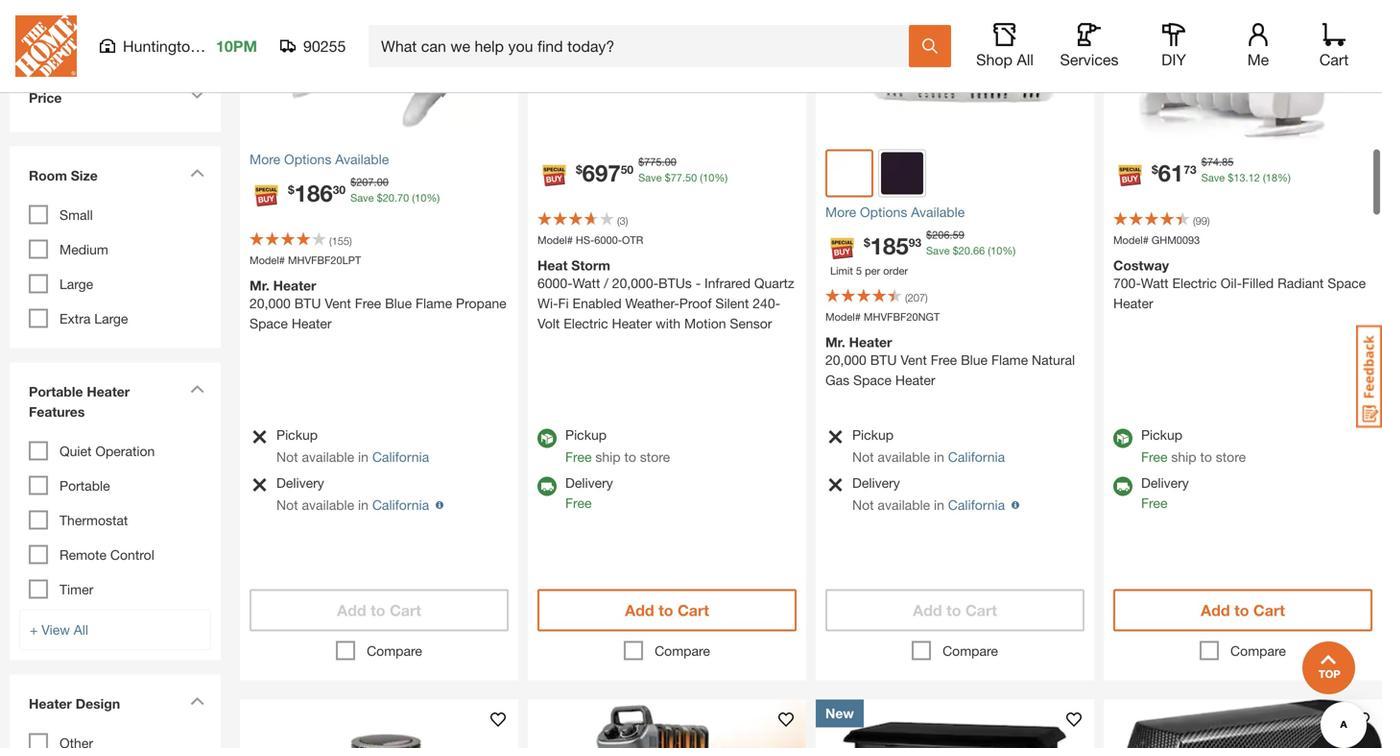 Task type: locate. For each thing, give the bounding box(es) containing it.
0 horizontal spatial electric
[[564, 315, 609, 331]]

$ 207 . 00 save $ 20 . 70 ( 10 %)
[[351, 176, 440, 204]]

20,000 down model# mhvfbf20lpt on the top of page
[[250, 295, 291, 311]]

1 horizontal spatial 00
[[665, 156, 677, 168]]

compare up 1400-watt suburbs 20 in. electric fireplace infrared quartz heater, crackling sound with realistic dancing flame effect "image"
[[943, 643, 999, 659]]

1 add from the left
[[337, 601, 367, 619]]

1 horizontal spatial more options available
[[826, 204, 965, 220]]

1 horizontal spatial 20
[[959, 244, 971, 257]]

caret icon image inside the price link
[[190, 91, 205, 99]]

1 vertical spatial flame
[[992, 352, 1029, 368]]

1 horizontal spatial pickup not available in california
[[853, 427, 1006, 465]]

1 horizontal spatial 6000-
[[595, 234, 622, 246]]

1 pickup from the left
[[277, 427, 318, 443]]

$ 697 50
[[576, 159, 634, 186]]

2 infomation about this product's shipping availabilty image from the left
[[1006, 501, 1020, 509]]

save inside $ 207 . 00 save $ 20 . 70 ( 10 %)
[[351, 192, 374, 204]]

%) inside $ 74 . 85 save $ 13 . 12 ( 18 %)
[[1278, 171, 1292, 184]]

more options available for the right more options available link
[[826, 204, 965, 220]]

btu down model# mhvfbf20lpt on the top of page
[[295, 295, 321, 311]]

services
[[1061, 50, 1119, 69]]

space right "radiant"
[[1328, 275, 1367, 291]]

more options available up $ 186 30
[[250, 151, 389, 167]]

more options available
[[250, 151, 389, 167], [826, 204, 965, 220]]

available for pickup image for 61
[[1114, 429, 1133, 448]]

1 horizontal spatial pickup free ship to store
[[1142, 427, 1247, 465]]

207 right the '30' on the left of the page
[[356, 176, 374, 188]]

1 delivery from the left
[[277, 475, 324, 491]]

free inside mr. heater 20,000 btu vent free blue flame propane space heater
[[355, 295, 381, 311]]

0 horizontal spatial more
[[250, 151, 281, 167]]

1 horizontal spatial 10
[[703, 171, 715, 184]]

0 horizontal spatial delivery free
[[566, 475, 613, 511]]

2 available for pickup image from the left
[[1114, 429, 1133, 448]]

2 pickup not available in california from the left
[[853, 427, 1006, 465]]

0 horizontal spatial vent
[[325, 295, 351, 311]]

0 vertical spatial blue
[[385, 295, 412, 311]]

1 horizontal spatial options
[[861, 204, 908, 220]]

20 left 66
[[959, 244, 971, 257]]

model# left mhvfbf20lpt
[[250, 254, 285, 267]]

1 horizontal spatial infomation about this product's shipping availabilty image
[[1006, 501, 1020, 509]]

0 horizontal spatial pickup free ship to store
[[566, 427, 670, 465]]

1 horizontal spatial 207
[[908, 291, 926, 304]]

portable for portable heater features
[[29, 384, 83, 400]]

1 vertical spatial available
[[912, 204, 965, 220]]

delivery free right available shipping icon
[[1142, 475, 1190, 511]]

0 horizontal spatial store
[[640, 449, 670, 465]]

1 vertical spatial view
[[42, 622, 70, 638]]

flame left natural
[[992, 352, 1029, 368]]

save down 206
[[927, 244, 950, 257]]

1 compare from the left
[[367, 643, 422, 659]]

model# up the costway
[[1114, 234, 1149, 246]]

store for 61
[[1217, 449, 1247, 465]]

10pm
[[216, 37, 257, 55]]

large right "extra"
[[94, 311, 128, 327]]

park
[[203, 37, 235, 55]]

mhvfbf20ngt
[[864, 311, 940, 323]]

options
[[284, 151, 332, 167], [861, 204, 908, 220]]

+ view all link
[[19, 3, 211, 45], [19, 609, 211, 651]]

1 horizontal spatial vent
[[901, 352, 928, 368]]

remote
[[60, 547, 107, 563]]

more options available link up 59
[[826, 202, 1085, 222]]

in
[[358, 449, 369, 465], [934, 449, 945, 465], [358, 497, 369, 513], [934, 497, 945, 513]]

10 inside $ 207 . 00 save $ 20 . 70 ( 10 %)
[[415, 192, 427, 204]]

207 inside $ 207 . 00 save $ 20 . 70 ( 10 %)
[[356, 176, 374, 188]]

space down model# mhvfbf20lpt on the top of page
[[250, 315, 288, 331]]

10 for 186
[[415, 192, 427, 204]]

( inside $ 74 . 85 save $ 13 . 12 ( 18 %)
[[1264, 171, 1267, 184]]

room size link
[[19, 156, 211, 200]]

1 watt from the left
[[573, 275, 601, 291]]

features
[[29, 404, 85, 420]]

20,000 btu vent free blue flame natural gas space heater image
[[816, 0, 1095, 140]]

order
[[884, 265, 909, 277]]

free for 697's available for pickup image
[[566, 449, 592, 465]]

vent inside mr. heater 20,000 btu vent free blue flame propane space heater
[[325, 295, 351, 311]]

model#
[[538, 234, 573, 246], [1114, 234, 1149, 246], [250, 254, 285, 267], [826, 311, 861, 323]]

0 horizontal spatial 207
[[356, 176, 374, 188]]

medium
[[60, 242, 108, 257]]

1 ship from the left
[[596, 449, 621, 465]]

) for ( 155 )
[[350, 235, 352, 247]]

pickup free ship to store for 61
[[1142, 427, 1247, 465]]

( up mhvfbf20ngt
[[906, 291, 908, 304]]

0 horizontal spatial 20
[[383, 192, 395, 204]]

compare up the 1500-watt electric heater oil filled space heater with adjustable thermostat image
[[655, 643, 711, 659]]

1 add to cart button from the left
[[250, 589, 509, 631]]

1 horizontal spatial flame
[[992, 352, 1029, 368]]

vent for 186
[[325, 295, 351, 311]]

0 vertical spatial electric
[[1173, 275, 1218, 291]]

%) inside $ 207 . 00 save $ 20 . 70 ( 10 %)
[[427, 192, 440, 204]]

0 vertical spatial large
[[60, 276, 93, 292]]

1 vertical spatial btu
[[871, 352, 897, 368]]

2 view from the top
[[42, 622, 70, 638]]

0 vertical spatial vent
[[325, 295, 351, 311]]

available for pickup image up available shipping image
[[538, 429, 557, 448]]

save for 186
[[351, 192, 374, 204]]

20,000 inside mr. heater 20,000 btu vent free blue flame natural gas space heater
[[826, 352, 867, 368]]

$ 775 . 00 save $ 77 . 50 ( 10 %)
[[639, 156, 728, 184]]

%) right 66
[[1003, 244, 1016, 257]]

ship
[[596, 449, 621, 465], [1172, 449, 1197, 465]]

1 horizontal spatial space
[[854, 372, 892, 388]]

1 pickup free ship to store from the left
[[566, 427, 670, 465]]

btu inside mr. heater 20,000 btu vent free blue flame natural gas space heater
[[871, 352, 897, 368]]

remote control link
[[60, 547, 154, 563]]

+ view all link down the timer
[[19, 609, 211, 651]]

0 vertical spatial 10
[[703, 171, 715, 184]]

save down 775
[[639, 171, 662, 184]]

all right the "shop"
[[1017, 50, 1034, 69]]

00 inside $ 775 . 00 save $ 77 . 50 ( 10 %)
[[665, 156, 677, 168]]

%) inside $ 775 . 00 save $ 77 . 50 ( 10 %)
[[715, 171, 728, 184]]

207 up mhvfbf20ngt
[[908, 291, 926, 304]]

207 for $
[[356, 176, 374, 188]]

heater
[[273, 278, 316, 293], [1114, 295, 1154, 311], [292, 315, 332, 331], [612, 315, 652, 331], [850, 334, 893, 350], [896, 372, 936, 388], [87, 384, 130, 400], [29, 696, 72, 712]]

99
[[1196, 215, 1208, 227]]

0 vertical spatial portable
[[29, 384, 83, 400]]

1 vertical spatial 20
[[959, 244, 971, 257]]

0 horizontal spatial large
[[60, 276, 93, 292]]

storm
[[572, 257, 611, 273]]

caret icon image inside heater design link
[[190, 697, 205, 705]]

20 inside $ 207 . 00 save $ 20 . 70 ( 10 %)
[[383, 192, 395, 204]]

1 horizontal spatial more
[[826, 204, 857, 220]]

20 for 59
[[959, 244, 971, 257]]

weather-
[[626, 295, 680, 311]]

0 horizontal spatial 20,000
[[250, 295, 291, 311]]

4 pickup from the left
[[1142, 427, 1183, 443]]

pickup for available shipping image
[[566, 427, 607, 443]]

delivery free right available shipping image
[[566, 475, 613, 511]]

flame for 185
[[992, 352, 1029, 368]]

portable inside portable heater features
[[29, 384, 83, 400]]

flame
[[416, 295, 452, 311], [992, 352, 1029, 368]]

mr. inside mr. heater 20,000 btu vent free blue flame propane space heater
[[250, 278, 270, 293]]

timer link
[[60, 582, 93, 597]]

caret icon image for portable heater features
[[190, 385, 205, 393]]

0 horizontal spatial mr.
[[250, 278, 270, 293]]

price
[[29, 90, 62, 106]]

0 vertical spatial view
[[42, 16, 70, 32]]

2 pickup free ship to store from the left
[[1142, 427, 1247, 465]]

%) for 61
[[1278, 171, 1292, 184]]

1 + from the top
[[30, 16, 38, 32]]

add to cart
[[337, 601, 421, 619], [625, 601, 710, 619], [913, 601, 998, 619], [1202, 601, 1286, 619]]

74
[[1208, 156, 1220, 168]]

( right 12
[[1264, 171, 1267, 184]]

caret icon image for heater design
[[190, 697, 205, 705]]

all
[[74, 16, 88, 32], [1017, 50, 1034, 69], [74, 622, 88, 638]]

model# for model# mhvfbf20ngt
[[826, 311, 861, 323]]

compare up 27200 btu diesel air heater 8kw muffler diesel heater remote control with lcd switch parking heater, 12-volt image
[[1231, 643, 1287, 659]]

view
[[42, 16, 70, 32], [42, 622, 70, 638]]

0 horizontal spatial more options available
[[250, 151, 389, 167]]

3 caret icon image from the top
[[190, 385, 205, 393]]

6000-watt / 20,000-btus - infrared quartz wi-fi enabled weather-proof silent 240-volt electric heater with motion sensor image
[[528, 0, 807, 140]]

( 3 )
[[618, 215, 628, 227]]

add to cart button
[[250, 589, 509, 631], [538, 589, 797, 631], [826, 589, 1085, 631], [1114, 589, 1373, 631]]

00 right the '30' on the left of the page
[[377, 176, 389, 188]]

vent
[[325, 295, 351, 311], [901, 352, 928, 368]]

save down 74
[[1202, 171, 1226, 184]]

1 pickup not available in california from the left
[[277, 427, 429, 465]]

space inside mr. heater 20,000 btu vent free blue flame natural gas space heater
[[854, 372, 892, 388]]

%) right 77
[[715, 171, 728, 184]]

view down 'timer' link
[[42, 622, 70, 638]]

6000- inside heat storm 6000-watt / 20,000-btus - infrared quartz wi-fi enabled weather-proof silent 240- volt electric heater with motion sensor
[[538, 275, 573, 291]]

compare up 1500-watt 22 in. electric full-circle warmth ceramic oscillating tower space heater with digital display and remote image
[[367, 643, 422, 659]]

0 vertical spatial 20,000
[[250, 295, 291, 311]]

18
[[1267, 171, 1278, 184]]

4 add from the left
[[1202, 601, 1231, 619]]

0 vertical spatial flame
[[416, 295, 452, 311]]

available for pickup image for 697
[[538, 429, 557, 448]]

0 vertical spatial 207
[[356, 176, 374, 188]]

2 pickup from the left
[[566, 427, 607, 443]]

pickup
[[277, 427, 318, 443], [566, 427, 607, 443], [853, 427, 894, 443], [1142, 427, 1183, 443]]

flame left propane
[[416, 295, 452, 311]]

3 pickup from the left
[[853, 427, 894, 443]]

1 vertical spatial +
[[30, 622, 38, 638]]

1 horizontal spatial watt
[[1142, 275, 1169, 291]]

+ view all up price
[[30, 16, 88, 32]]

1 vertical spatial vent
[[901, 352, 928, 368]]

1 vertical spatial + view all link
[[19, 609, 211, 651]]

mr. for 186
[[250, 278, 270, 293]]

0 horizontal spatial blue
[[385, 295, 412, 311]]

6000- down ( 3 )
[[595, 234, 622, 246]]

mr. up gas
[[826, 334, 846, 350]]

1 vertical spatial 10
[[415, 192, 427, 204]]

available for pickup image up available shipping icon
[[1114, 429, 1133, 448]]

20
[[383, 192, 395, 204], [959, 244, 971, 257]]

0 horizontal spatial watt
[[573, 275, 601, 291]]

all for cart 'link'
[[74, 16, 88, 32]]

0 vertical spatial + view all link
[[19, 3, 211, 45]]

heater inside heater design link
[[29, 696, 72, 712]]

1 horizontal spatial delivery free
[[1142, 475, 1190, 511]]

%) for 697
[[715, 171, 728, 184]]

room
[[29, 168, 67, 183]]

oil-
[[1221, 275, 1243, 291]]

blue for 185
[[961, 352, 988, 368]]

%) inside $ 206 . 59 save $ 20 . 66 ( 10 %) limit 5 per order
[[1003, 244, 1016, 257]]

services button
[[1059, 23, 1121, 69]]

portable up features
[[29, 384, 83, 400]]

per
[[865, 265, 881, 277]]

caret icon image inside room size link
[[190, 169, 205, 177]]

10 right 70
[[415, 192, 427, 204]]

2 add from the left
[[625, 601, 655, 619]]

2 + view all link from the top
[[19, 609, 211, 651]]

1 horizontal spatial 20,000
[[826, 352, 867, 368]]

1 vertical spatial blue
[[961, 352, 988, 368]]

not available in
[[277, 497, 372, 513], [853, 497, 949, 513]]

1 + view all link from the top
[[19, 3, 211, 45]]

electric inside costway 700-watt electric oil-filled radiant space heater
[[1173, 275, 1218, 291]]

0 horizontal spatial more options available link
[[250, 149, 509, 170]]

1 not available in from the left
[[277, 497, 372, 513]]

1 vertical spatial more options available link
[[826, 202, 1085, 222]]

mr. down model# mhvfbf20lpt on the top of page
[[250, 278, 270, 293]]

10 right 66
[[991, 244, 1003, 257]]

flame inside mr. heater 20,000 btu vent free blue flame propane space heater
[[416, 295, 452, 311]]

portable up thermostat
[[60, 478, 110, 494]]

available up 206
[[912, 204, 965, 220]]

more options available for top more options available link
[[250, 151, 389, 167]]

1 vertical spatial portable
[[60, 478, 110, 494]]

electric down enabled
[[564, 315, 609, 331]]

700-
[[1114, 275, 1142, 291]]

+ up price
[[30, 16, 38, 32]]

0 vertical spatial +
[[30, 16, 38, 32]]

available for pickup image
[[538, 429, 557, 448], [1114, 429, 1133, 448]]

+ view all link up the price link
[[19, 3, 211, 45]]

.
[[662, 156, 665, 168], [1220, 156, 1223, 168], [683, 171, 686, 184], [1246, 171, 1249, 184], [374, 176, 377, 188], [395, 192, 398, 204], [950, 229, 953, 241], [971, 244, 974, 257]]

) for ( 3 )
[[626, 215, 628, 227]]

20,000 for 186
[[250, 295, 291, 311]]

20,000 for 185
[[826, 352, 867, 368]]

1 horizontal spatial blue
[[961, 352, 988, 368]]

1 available for pickup image from the left
[[538, 429, 557, 448]]

3 add from the left
[[913, 601, 943, 619]]

btu inside mr. heater 20,000 btu vent free blue flame propane space heater
[[295, 295, 321, 311]]

delivery
[[277, 475, 324, 491], [566, 475, 613, 491], [853, 475, 901, 491], [1142, 475, 1190, 491]]

infomation about this product's shipping availabilty image for 186
[[429, 501, 444, 509]]

( up mhvfbf20lpt
[[329, 235, 332, 247]]

0 horizontal spatial 6000-
[[538, 275, 573, 291]]

0 horizontal spatial not available in
[[277, 497, 372, 513]]

( right 77
[[700, 171, 703, 184]]

0 vertical spatial btu
[[295, 295, 321, 311]]

5
[[857, 265, 862, 277]]

add for 1st add to cart button from the right
[[1202, 601, 1231, 619]]

1500-watt 22 in. electric full-circle warmth ceramic oscillating tower space heater with digital display and remote image
[[240, 700, 519, 748]]

model# down limit
[[826, 311, 861, 323]]

1 delivery free from the left
[[566, 475, 613, 511]]

85
[[1223, 156, 1234, 168]]

2 delivery free from the left
[[1142, 475, 1190, 511]]

1 + view all from the top
[[30, 16, 88, 32]]

huntington park
[[123, 37, 235, 55]]

1 horizontal spatial btu
[[871, 352, 897, 368]]

1 horizontal spatial mr.
[[826, 334, 846, 350]]

1 vertical spatial large
[[94, 311, 128, 327]]

6000- down heat
[[538, 275, 573, 291]]

50 left 775
[[621, 163, 634, 176]]

1 infomation about this product's shipping availabilty image from the left
[[429, 501, 444, 509]]

available shipping image
[[538, 477, 557, 496]]

more options available link up $ 207 . 00 save $ 20 . 70 ( 10 %)
[[250, 149, 509, 170]]

0 vertical spatial more options available
[[250, 151, 389, 167]]

6000-
[[595, 234, 622, 246], [538, 275, 573, 291]]

/
[[604, 275, 609, 291]]

feedback link image
[[1357, 325, 1383, 428]]

1 vertical spatial space
[[250, 315, 288, 331]]

1 horizontal spatial 50
[[686, 171, 697, 184]]

10 inside $ 775 . 00 save $ 77 . 50 ( 10 %)
[[703, 171, 715, 184]]

more options available up $ 185 93
[[826, 204, 965, 220]]

2 not available in from the left
[[853, 497, 949, 513]]

( inside $ 206 . 59 save $ 20 . 66 ( 10 %) limit 5 per order
[[988, 244, 991, 257]]

2 + view all from the top
[[30, 622, 88, 638]]

shop all button
[[975, 23, 1036, 69]]

watt down storm
[[573, 275, 601, 291]]

save for 61
[[1202, 171, 1226, 184]]

model# ghm0093
[[1114, 234, 1201, 246]]

quartz
[[755, 275, 795, 291]]

20,000 btu vent free blue flame propane space heater image
[[240, 0, 519, 140]]

0 vertical spatial mr.
[[250, 278, 270, 293]]

155
[[332, 235, 350, 247]]

available up the '30' on the left of the page
[[335, 151, 389, 167]]

electric
[[1173, 275, 1218, 291], [564, 315, 609, 331]]

0 horizontal spatial ship
[[596, 449, 621, 465]]

0 horizontal spatial 50
[[621, 163, 634, 176]]

73
[[1184, 163, 1197, 176]]

0 horizontal spatial btu
[[295, 295, 321, 311]]

white image
[[830, 153, 870, 194]]

store
[[640, 449, 670, 465], [1217, 449, 1247, 465]]

mr. inside mr. heater 20,000 btu vent free blue flame natural gas space heater
[[826, 334, 846, 350]]

775
[[645, 156, 662, 168]]

( right 70
[[412, 192, 415, 204]]

infomation about this product's shipping availabilty image inside california link
[[1006, 501, 1020, 509]]

more for the right more options available link
[[826, 204, 857, 220]]

50 inside $ 775 . 00 save $ 77 . 50 ( 10 %)
[[686, 171, 697, 184]]

infomation about this product's shipping availabilty image
[[429, 501, 444, 509], [1006, 501, 1020, 509]]

space inside costway 700-watt electric oil-filled radiant space heater
[[1328, 275, 1367, 291]]

shop
[[977, 50, 1013, 69]]

all inside button
[[1017, 50, 1034, 69]]

vent down mhvfbf20ngt
[[901, 352, 928, 368]]

) for ( 207 )
[[926, 291, 928, 304]]

pickup free ship to store for 697
[[566, 427, 670, 465]]

20,000
[[250, 295, 291, 311], [826, 352, 867, 368]]

mr. heater 20,000 btu vent free blue flame propane space heater
[[250, 278, 507, 331]]

3
[[620, 215, 626, 227]]

blue left natural
[[961, 352, 988, 368]]

control
[[110, 547, 154, 563]]

27200 btu diesel air heater 8kw muffler diesel heater remote control with lcd switch parking heater, 12-volt image
[[1104, 700, 1383, 748]]

%) right 12
[[1278, 171, 1292, 184]]

free for 61's available for pickup image
[[1142, 449, 1168, 465]]

20,000-
[[613, 275, 659, 291]]

limited stock for pickup image for 186
[[250, 429, 268, 445]]

save inside $ 74 . 85 save $ 13 . 12 ( 18 %)
[[1202, 171, 1226, 184]]

free inside mr. heater 20,000 btu vent free blue flame natural gas space heater
[[931, 352, 958, 368]]

2 add to cart button from the left
[[538, 589, 797, 631]]

not available in for 186
[[277, 497, 372, 513]]

0 horizontal spatial flame
[[416, 295, 452, 311]]

1 horizontal spatial not available in
[[853, 497, 949, 513]]

btu for 186
[[295, 295, 321, 311]]

0 horizontal spatial 10
[[415, 192, 427, 204]]

1 horizontal spatial ship
[[1172, 449, 1197, 465]]

20,000 inside mr. heater 20,000 btu vent free blue flame propane space heater
[[250, 295, 291, 311]]

limited stock for pickup image
[[250, 429, 268, 445], [826, 429, 844, 445], [250, 477, 268, 493]]

vent down mhvfbf20lpt
[[325, 295, 351, 311]]

blue inside mr. heater 20,000 btu vent free blue flame propane space heater
[[385, 295, 412, 311]]

shop all
[[977, 50, 1034, 69]]

( up ghm0093
[[1194, 215, 1196, 227]]

0 vertical spatial 00
[[665, 156, 677, 168]]

caret icon image inside portable heater features link
[[190, 385, 205, 393]]

space right gas
[[854, 372, 892, 388]]

quiet operation link
[[60, 443, 155, 459]]

20,000 up gas
[[826, 352, 867, 368]]

vent inside mr. heater 20,000 btu vent free blue flame natural gas space heater
[[901, 352, 928, 368]]

20 inside $ 206 . 59 save $ 20 . 66 ( 10 %) limit 5 per order
[[959, 244, 971, 257]]

1 caret icon image from the top
[[190, 91, 205, 99]]

timer
[[60, 582, 93, 597]]

1 vertical spatial 20,000
[[826, 352, 867, 368]]

medium link
[[60, 242, 108, 257]]

+ for cart 'link'
[[30, 16, 38, 32]]

electric inside heat storm 6000-watt / 20,000-btus - infrared quartz wi-fi enabled weather-proof silent 240- volt electric heater with motion sensor
[[564, 315, 609, 331]]

2 store from the left
[[1217, 449, 1247, 465]]

pickup not available in california for 185
[[853, 427, 1006, 465]]

watt down the costway
[[1142, 275, 1169, 291]]

pickup not available in california for 186
[[277, 427, 429, 465]]

save inside $ 775 . 00 save $ 77 . 50 ( 10 %)
[[639, 171, 662, 184]]

1 horizontal spatial store
[[1217, 449, 1247, 465]]

0 horizontal spatial 00
[[377, 176, 389, 188]]

caret icon image
[[190, 91, 205, 99], [190, 169, 205, 177], [190, 385, 205, 393], [190, 697, 205, 705]]

1 vertical spatial 207
[[908, 291, 926, 304]]

save
[[639, 171, 662, 184], [1202, 171, 1226, 184], [351, 192, 374, 204], [927, 244, 950, 257]]

2 watt from the left
[[1142, 275, 1169, 291]]

all up the price link
[[74, 16, 88, 32]]

+ view all for 'timer' link
[[30, 622, 88, 638]]

options up 185
[[861, 204, 908, 220]]

1 vertical spatial more options available
[[826, 204, 965, 220]]

save right the '30' on the left of the page
[[351, 192, 374, 204]]

0 vertical spatial 6000-
[[595, 234, 622, 246]]

+ up "heater design"
[[30, 622, 38, 638]]

2 vertical spatial 10
[[991, 244, 1003, 257]]

1 vertical spatial more
[[826, 204, 857, 220]]

model# mhvfbf20lpt
[[250, 254, 361, 267]]

more for top more options available link
[[250, 151, 281, 167]]

options up 186
[[284, 151, 332, 167]]

00 inside $ 207 . 00 save $ 20 . 70 ( 10 %)
[[377, 176, 389, 188]]

1 vertical spatial electric
[[564, 315, 609, 331]]

10
[[703, 171, 715, 184], [415, 192, 427, 204], [991, 244, 1003, 257]]

model# up heat
[[538, 234, 573, 246]]

00 up 77
[[665, 156, 677, 168]]

0 vertical spatial more
[[250, 151, 281, 167]]

0 vertical spatial + view all
[[30, 16, 88, 32]]

blue inside mr. heater 20,000 btu vent free blue flame natural gas space heater
[[961, 352, 988, 368]]

2 caret icon image from the top
[[190, 169, 205, 177]]

0 horizontal spatial pickup not available in california
[[277, 427, 429, 465]]

( 99 )
[[1194, 215, 1211, 227]]

4 caret icon image from the top
[[190, 697, 205, 705]]

flame inside mr. heater 20,000 btu vent free blue flame natural gas space heater
[[992, 352, 1029, 368]]

large
[[60, 276, 93, 292], [94, 311, 128, 327]]

+ view all down 'timer' link
[[30, 622, 88, 638]]

50 right 77
[[686, 171, 697, 184]]

20 left 70
[[383, 192, 395, 204]]

1 store from the left
[[640, 449, 670, 465]]

btu for 185
[[871, 352, 897, 368]]

3 delivery from the left
[[853, 475, 901, 491]]

2 + from the top
[[30, 622, 38, 638]]

1 horizontal spatial available
[[912, 204, 965, 220]]

10 right 77
[[703, 171, 715, 184]]

6000- for hs-
[[595, 234, 622, 246]]

1 horizontal spatial electric
[[1173, 275, 1218, 291]]

0 vertical spatial options
[[284, 151, 332, 167]]

ship for 697
[[596, 449, 621, 465]]

6000- for storm
[[538, 275, 573, 291]]

2 horizontal spatial space
[[1328, 275, 1367, 291]]

view up price
[[42, 16, 70, 32]]

0 horizontal spatial infomation about this product's shipping availabilty image
[[429, 501, 444, 509]]

btu down model# mhvfbf20ngt
[[871, 352, 897, 368]]

0 vertical spatial space
[[1328, 275, 1367, 291]]

view for cart 'link'
[[42, 16, 70, 32]]

2 ship from the left
[[1172, 449, 1197, 465]]

3 add to cart button from the left
[[826, 589, 1085, 631]]

electric left 'oil-'
[[1173, 275, 1218, 291]]

model# for model# ghm0093
[[1114, 234, 1149, 246]]

large up "extra"
[[60, 276, 93, 292]]

0 horizontal spatial space
[[250, 315, 288, 331]]

blue left propane
[[385, 295, 412, 311]]

1 horizontal spatial large
[[94, 311, 128, 327]]

( right 66
[[988, 244, 991, 257]]

( 155 )
[[329, 235, 352, 247]]

add for third add to cart button from left
[[913, 601, 943, 619]]

$ inside $ 61 73
[[1152, 163, 1159, 176]]

1 view from the top
[[42, 16, 70, 32]]

%) right 70
[[427, 192, 440, 204]]

all down 'timer' link
[[74, 622, 88, 638]]

save inside $ 206 . 59 save $ 20 . 66 ( 10 %) limit 5 per order
[[927, 244, 950, 257]]

the home depot logo image
[[15, 15, 77, 77]]



Task type: vqa. For each thing, say whether or not it's contained in the screenshot.
menu containing Shop All Moulding & Millwork
no



Task type: describe. For each thing, give the bounding box(es) containing it.
natural
[[1032, 352, 1076, 368]]

heat storm 6000-watt / 20,000-btus - infrared quartz wi-fi enabled weather-proof silent 240- volt electric heater with motion sensor
[[538, 257, 795, 331]]

+ view all link for cart 'link'
[[19, 3, 211, 45]]

-
[[696, 275, 701, 291]]

fi
[[558, 295, 569, 311]]

mhvfbf20lpt
[[288, 254, 361, 267]]

00 for 186
[[377, 176, 389, 188]]

700-watt electric oil-filled radiant space heater image
[[1104, 0, 1383, 140]]

black image
[[882, 152, 924, 194]]

2 delivery from the left
[[566, 475, 613, 491]]

not available in for 185
[[853, 497, 949, 513]]

watt inside heat storm 6000-watt / 20,000-btus - infrared quartz wi-fi enabled weather-proof silent 240- volt electric heater with motion sensor
[[573, 275, 601, 291]]

2 compare from the left
[[655, 643, 711, 659]]

price link
[[19, 78, 211, 122]]

hs-
[[576, 234, 595, 246]]

portable link
[[60, 478, 110, 494]]

$ inside $ 186 30
[[288, 183, 295, 196]]

model# for model# hs-6000-otr
[[538, 234, 573, 246]]

delivery free for 697
[[566, 475, 613, 511]]

heat
[[538, 257, 568, 273]]

caret icon image for price
[[190, 91, 205, 99]]

design
[[76, 696, 120, 712]]

4 compare from the left
[[1231, 643, 1287, 659]]

207 for (
[[908, 291, 926, 304]]

quiet
[[60, 443, 92, 459]]

12
[[1249, 171, 1261, 184]]

%) for 186
[[427, 192, 440, 204]]

pickup for available shipping icon
[[1142, 427, 1183, 443]]

50 inside $ 697 50
[[621, 163, 634, 176]]

size
[[71, 168, 98, 183]]

small
[[60, 207, 93, 223]]

silent
[[716, 295, 749, 311]]

mr. heater 20,000 btu vent free blue flame natural gas space heater
[[826, 334, 1076, 388]]

extra large link
[[60, 311, 128, 327]]

me
[[1248, 50, 1270, 69]]

$ 61 73
[[1152, 159, 1197, 186]]

61
[[1159, 159, 1184, 186]]

$ inside $ 185 93
[[864, 236, 871, 249]]

california link for limited stock for pickup image
[[949, 497, 1020, 513]]

room size
[[29, 168, 98, 183]]

59
[[953, 229, 965, 241]]

+ for 'timer' link
[[30, 622, 38, 638]]

206
[[933, 229, 950, 241]]

gas
[[826, 372, 850, 388]]

enabled
[[573, 295, 622, 311]]

cart link
[[1314, 23, 1356, 69]]

185
[[871, 232, 909, 259]]

all for 'timer' link
[[74, 622, 88, 638]]

$ 186 30
[[288, 179, 346, 206]]

free for available shipping image
[[566, 495, 592, 511]]

( 207 )
[[906, 291, 928, 304]]

66
[[974, 244, 986, 257]]

4 add to cart from the left
[[1202, 601, 1286, 619]]

portable heater features link
[[19, 372, 211, 437]]

186
[[295, 179, 333, 206]]

portable for portable
[[60, 478, 110, 494]]

quiet operation
[[60, 443, 155, 459]]

00 for 697
[[665, 156, 677, 168]]

motion
[[685, 315, 727, 331]]

thermostat link
[[60, 512, 128, 528]]

with
[[656, 315, 681, 331]]

( up model# hs-6000-otr at the left top
[[618, 215, 620, 227]]

697
[[583, 159, 621, 186]]

large link
[[60, 276, 93, 292]]

3 compare from the left
[[943, 643, 999, 659]]

93
[[909, 236, 922, 249]]

0 vertical spatial more options available link
[[250, 149, 509, 170]]

radiant
[[1278, 275, 1325, 291]]

caret icon image for room size
[[190, 169, 205, 177]]

$ 206 . 59 save $ 20 . 66 ( 10 %) limit 5 per order
[[831, 229, 1016, 277]]

limited stock for pickup image
[[826, 477, 844, 493]]

pickup for limited stock for pickup image
[[853, 427, 894, 443]]

mr. for 185
[[826, 334, 846, 350]]

10 inside $ 206 . 59 save $ 20 . 66 ( 10 %) limit 5 per order
[[991, 244, 1003, 257]]

+ view all for cart 'link'
[[30, 16, 88, 32]]

( inside $ 207 . 00 save $ 20 . 70 ( 10 %)
[[412, 192, 415, 204]]

california link for 185 limited stock for pickup icon
[[949, 449, 1006, 465]]

) for ( 99 )
[[1208, 215, 1211, 227]]

1 add to cart from the left
[[337, 601, 421, 619]]

delivery free for 61
[[1142, 475, 1190, 511]]

4 add to cart button from the left
[[1114, 589, 1373, 631]]

0 horizontal spatial options
[[284, 151, 332, 167]]

california link for limited stock for pickup icon corresponding to 186
[[372, 449, 429, 465]]

view for 'timer' link
[[42, 622, 70, 638]]

20 for 00
[[383, 192, 395, 204]]

ship for 61
[[1172, 449, 1197, 465]]

$ 185 93
[[864, 232, 922, 259]]

costway
[[1114, 257, 1170, 273]]

1 vertical spatial options
[[861, 204, 908, 220]]

available shipping image
[[1114, 477, 1133, 496]]

flame for 186
[[416, 295, 452, 311]]

2 add to cart from the left
[[625, 601, 710, 619]]

What can we help you find today? search field
[[381, 26, 909, 66]]

blue for 186
[[385, 295, 412, 311]]

heater inside costway 700-watt electric oil-filled radiant space heater
[[1114, 295, 1154, 311]]

sensor
[[730, 315, 773, 331]]

+ view all link for 'timer' link
[[19, 609, 211, 651]]

90255 button
[[280, 36, 347, 56]]

volt
[[538, 315, 560, 331]]

wi-
[[538, 295, 558, 311]]

operation
[[95, 443, 155, 459]]

model# mhvfbf20ngt
[[826, 311, 940, 323]]

90255
[[303, 37, 346, 55]]

70
[[398, 192, 409, 204]]

10 for 697
[[703, 171, 715, 184]]

heater inside portable heater features
[[87, 384, 130, 400]]

free for available shipping icon
[[1142, 495, 1168, 511]]

heater design
[[29, 696, 120, 712]]

extra large
[[60, 311, 128, 327]]

4 delivery from the left
[[1142, 475, 1190, 491]]

0 horizontal spatial available
[[335, 151, 389, 167]]

ghm0093
[[1152, 234, 1201, 246]]

model# for model# mhvfbf20lpt
[[250, 254, 285, 267]]

infomation about this product's shipping availabilty image for 185
[[1006, 501, 1020, 509]]

cart inside 'link'
[[1320, 50, 1350, 69]]

add for 1st add to cart button from left
[[337, 601, 367, 619]]

store for 697
[[640, 449, 670, 465]]

space inside mr. heater 20,000 btu vent free blue flame propane space heater
[[250, 315, 288, 331]]

btus
[[659, 275, 692, 291]]

limited stock for pickup image for 185
[[826, 429, 844, 445]]

watt inside costway 700-watt electric oil-filled radiant space heater
[[1142, 275, 1169, 291]]

add for second add to cart button
[[625, 601, 655, 619]]

1500-watt electric heater oil filled space heater with adjustable thermostat image
[[528, 700, 807, 748]]

heater inside heat storm 6000-watt / 20,000-btus - infrared quartz wi-fi enabled weather-proof silent 240- volt electric heater with motion sensor
[[612, 315, 652, 331]]

3 add to cart from the left
[[913, 601, 998, 619]]

1400-watt suburbs 20 in. electric fireplace infrared quartz heater, crackling sound with realistic dancing flame effect image
[[816, 700, 1095, 748]]

$ inside $ 697 50
[[576, 163, 583, 176]]

filled
[[1243, 275, 1275, 291]]

new
[[826, 705, 855, 721]]

otr
[[622, 234, 644, 246]]

240-
[[753, 295, 781, 311]]

diy
[[1162, 50, 1187, 69]]

30
[[333, 183, 346, 196]]

vent for 185
[[901, 352, 928, 368]]

diy button
[[1144, 23, 1205, 69]]

huntington
[[123, 37, 199, 55]]

1 horizontal spatial more options available link
[[826, 202, 1085, 222]]

$ 74 . 85 save $ 13 . 12 ( 18 %)
[[1202, 156, 1292, 184]]

( inside $ 775 . 00 save $ 77 . 50 ( 10 %)
[[700, 171, 703, 184]]

propane
[[456, 295, 507, 311]]

costway 700-watt electric oil-filled radiant space heater
[[1114, 257, 1367, 311]]

limit
[[831, 265, 854, 277]]

remote control
[[60, 547, 154, 563]]

thermostat
[[60, 512, 128, 528]]

save for 697
[[639, 171, 662, 184]]



